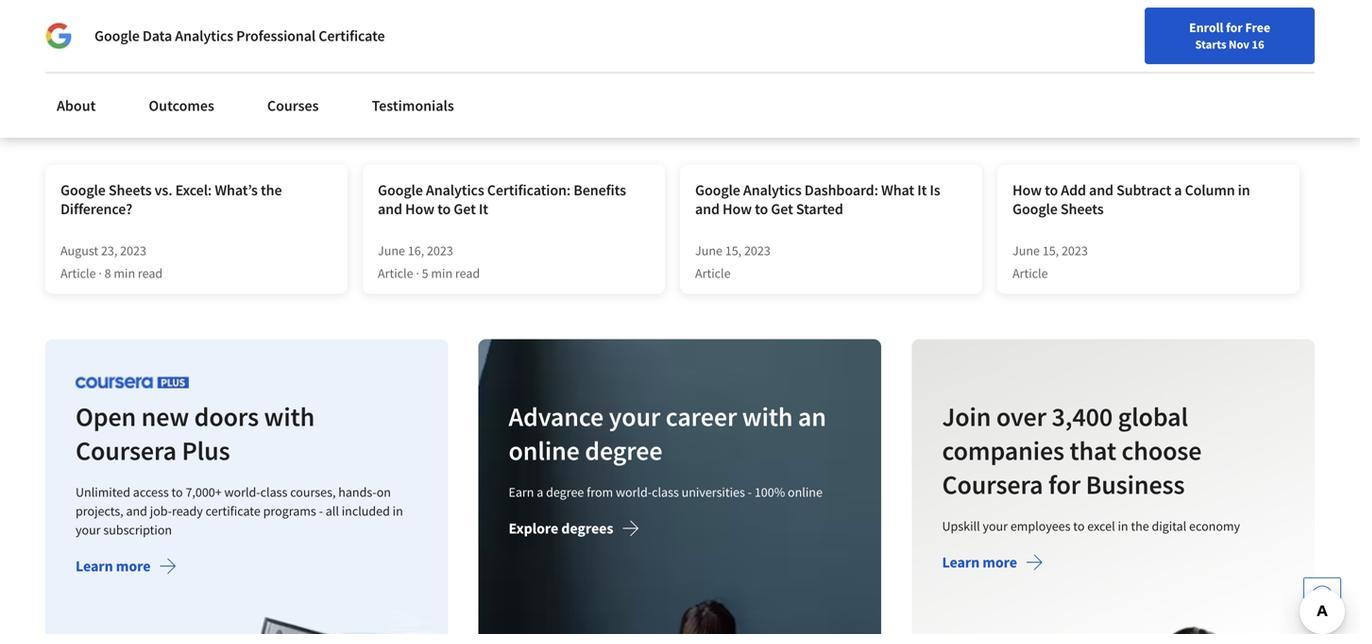 Task type: locate. For each thing, give the bounding box(es) containing it.
2 min from the left
[[431, 265, 453, 282]]

1 horizontal spatial more
[[983, 553, 1017, 572]]

june 16, 2023 article · 5 min read
[[378, 242, 480, 282]]

in inside unlimited access to 7,000+ world-class courses, hands-on projects, and job-ready certificate programs - all included in your subscription
[[393, 503, 403, 520]]

june for google analytics certification: benefits and how to get it
[[378, 242, 405, 259]]

2 horizontal spatial june
[[1013, 242, 1040, 259]]

0 horizontal spatial learn
[[76, 557, 113, 576]]

1 horizontal spatial learn
[[942, 553, 980, 572]]

1 horizontal spatial your
[[609, 400, 661, 433]]

3,400
[[1052, 400, 1113, 433]]

class up the programs
[[260, 484, 288, 501]]

the left digital
[[1131, 518, 1149, 535]]

min right 8
[[114, 265, 135, 282]]

0 horizontal spatial get
[[454, 200, 476, 219]]

1 article from the left
[[60, 265, 96, 282]]

0 horizontal spatial the
[[261, 181, 282, 200]]

0 horizontal spatial -
[[319, 503, 323, 520]]

with inside open new doors with coursera plus
[[264, 400, 315, 433]]

learn more link down subscription
[[76, 557, 177, 580]]

job-
[[150, 503, 172, 520]]

how left 'started' at top right
[[723, 200, 752, 219]]

with right the doors
[[264, 400, 315, 433]]

with left an
[[742, 400, 793, 433]]

2 2023 from the left
[[427, 242, 453, 259]]

0 horizontal spatial ·
[[99, 265, 102, 282]]

is
[[930, 181, 941, 200]]

menu item
[[1018, 19, 1139, 80]]

with for career
[[742, 400, 793, 433]]

online
[[509, 434, 580, 467], [788, 484, 823, 501]]

0 horizontal spatial world-
[[224, 484, 260, 501]]

your
[[609, 400, 661, 433], [983, 518, 1008, 535], [76, 522, 101, 539]]

your right upskill
[[983, 518, 1008, 535]]

to left 'add'
[[1045, 181, 1058, 200]]

degree left from
[[546, 484, 584, 501]]

degree
[[585, 434, 663, 467], [546, 484, 584, 501]]

article
[[60, 265, 96, 282], [378, 265, 413, 282], [695, 265, 731, 282], [1013, 265, 1048, 282]]

1 horizontal spatial in
[[1118, 518, 1128, 535]]

0 horizontal spatial sheets
[[109, 181, 152, 200]]

it inside google analytics dashboard: what it is and how to get started
[[917, 181, 927, 200]]

1 15, from the left
[[725, 242, 742, 259]]

learn down upskill
[[942, 553, 980, 572]]

more down employees
[[983, 553, 1017, 572]]

learn more down subscription
[[76, 557, 151, 576]]

2 15, from the left
[[1043, 242, 1059, 259]]

analytics inside google analytics certification: benefits and how to get it
[[426, 181, 484, 200]]

learn more link down upskill
[[942, 553, 1044, 577]]

0 vertical spatial online
[[509, 434, 580, 467]]

sheets left vs.
[[109, 181, 152, 200]]

16,
[[408, 242, 424, 259]]

0 horizontal spatial online
[[509, 434, 580, 467]]

0 vertical spatial the
[[261, 181, 282, 200]]

- left all
[[319, 503, 323, 520]]

2023 inside august 23, 2023 article · 8 min read
[[120, 242, 146, 259]]

· inside june 16, 2023 article · 5 min read
[[416, 265, 419, 282]]

coursera inside join over 3,400 global companies that choose coursera for business
[[942, 468, 1043, 501]]

degree up from
[[585, 434, 663, 467]]

sheets
[[109, 181, 152, 200], [1061, 200, 1104, 219]]

0 horizontal spatial coursera
[[76, 434, 177, 467]]

1 vertical spatial online
[[788, 484, 823, 501]]

2 · from the left
[[416, 265, 419, 282]]

class for courses,
[[260, 484, 288, 501]]

and inside unlimited access to 7,000+ world-class courses, hands-on projects, and job-ready certificate programs - all included in your subscription
[[126, 503, 147, 520]]

for down that
[[1048, 468, 1081, 501]]

1 2023 from the left
[[120, 242, 146, 259]]

0 horizontal spatial how
[[405, 200, 435, 219]]

0 horizontal spatial read
[[138, 265, 163, 282]]

your inside advance your career with an online degree
[[609, 400, 661, 433]]

1 class from the left
[[260, 484, 288, 501]]

min for to
[[431, 265, 453, 282]]

1 horizontal spatial sheets
[[1061, 200, 1104, 219]]

· left 8
[[99, 265, 102, 282]]

your down projects,
[[76, 522, 101, 539]]

your left career
[[609, 400, 661, 433]]

1 horizontal spatial online
[[788, 484, 823, 501]]

1 vertical spatial the
[[1131, 518, 1149, 535]]

0 vertical spatial degree
[[585, 434, 663, 467]]

the
[[261, 181, 282, 200], [1131, 518, 1149, 535]]

explore
[[509, 519, 559, 538]]

0 horizontal spatial learn more
[[76, 557, 151, 576]]

1 horizontal spatial min
[[431, 265, 453, 282]]

2 article from the left
[[378, 265, 413, 282]]

1 horizontal spatial degree
[[585, 434, 663, 467]]

degrees
[[562, 519, 614, 538]]

learn more link
[[942, 553, 1044, 577], [76, 557, 177, 580]]

doors
[[194, 400, 259, 433]]

started
[[796, 200, 843, 219]]

min
[[114, 265, 135, 282], [431, 265, 453, 282]]

on
[[377, 484, 391, 501]]

with
[[264, 400, 315, 433], [742, 400, 793, 433]]

certificate
[[319, 26, 385, 45]]

15,
[[725, 242, 742, 259], [1043, 242, 1059, 259]]

world- inside unlimited access to 7,000+ world-class courses, hands-on projects, and job-ready certificate programs - all included in your subscription
[[224, 484, 260, 501]]

1 with from the left
[[264, 400, 315, 433]]

add
[[1061, 181, 1086, 200]]

2 june 15, 2023 article from the left
[[1013, 242, 1088, 282]]

world- right from
[[616, 484, 652, 501]]

in right included
[[393, 503, 403, 520]]

choose
[[1122, 434, 1202, 467]]

a right earn
[[537, 484, 544, 501]]

how up 16,
[[405, 200, 435, 219]]

testimonials link
[[360, 85, 465, 127]]

data
[[143, 26, 172, 45], [105, 109, 142, 133]]

june 15, 2023 article
[[695, 242, 771, 282], [1013, 242, 1088, 282]]

analytics left professional at the left top of page
[[175, 26, 233, 45]]

get up june 16, 2023 article · 5 min read
[[454, 200, 476, 219]]

1 horizontal spatial with
[[742, 400, 793, 433]]

None search field
[[269, 12, 581, 50]]

· left 5
[[416, 265, 419, 282]]

testimonials
[[372, 96, 454, 115]]

1 get from the left
[[454, 200, 476, 219]]

2 horizontal spatial your
[[983, 518, 1008, 535]]

1 horizontal spatial class
[[652, 484, 679, 501]]

7,000+
[[186, 484, 222, 501]]

class left "universities"
[[652, 484, 679, 501]]

read for to
[[455, 265, 480, 282]]

in right the excel
[[1118, 518, 1128, 535]]

a left column
[[1174, 181, 1182, 200]]

2 horizontal spatial in
[[1238, 181, 1250, 200]]

for
[[1226, 19, 1243, 36], [1048, 468, 1081, 501]]

1 horizontal spatial get
[[771, 200, 793, 219]]

0 horizontal spatial 15,
[[725, 242, 742, 259]]

0 vertical spatial for
[[1226, 19, 1243, 36]]

in right column
[[1238, 181, 1250, 200]]

a
[[1174, 181, 1182, 200], [537, 484, 544, 501]]

article for google analytics dashboard: what it is and how to get started
[[695, 265, 731, 282]]

over
[[996, 400, 1046, 433]]

coursera
[[76, 434, 177, 467], [942, 468, 1043, 501]]

for inside the enroll for free starts nov 16
[[1226, 19, 1243, 36]]

it up june 16, 2023 article · 5 min read
[[479, 200, 488, 219]]

global
[[1118, 400, 1188, 433]]

analytics inside google analytics dashboard: what it is and how to get started
[[743, 181, 802, 200]]

to up ready
[[171, 484, 183, 501]]

4 article from the left
[[1013, 265, 1048, 282]]

2 june from the left
[[695, 242, 723, 259]]

your for upskill
[[983, 518, 1008, 535]]

it
[[917, 181, 927, 200], [479, 200, 488, 219]]

more down subscription
[[116, 557, 151, 576]]

the inside google sheets vs. excel: what's the difference?
[[261, 181, 282, 200]]

new
[[141, 400, 189, 433]]

join
[[942, 400, 991, 433]]

1 horizontal spatial coursera
[[942, 468, 1043, 501]]

analytics for google analytics dashboard: what it is and how to get started
[[743, 181, 802, 200]]

0 vertical spatial coursera
[[76, 434, 177, 467]]

article inside august 23, 2023 article · 8 min read
[[60, 265, 96, 282]]

2023 inside june 16, 2023 article · 5 min read
[[427, 242, 453, 259]]

0 vertical spatial -
[[748, 484, 752, 501]]

1 vertical spatial a
[[537, 484, 544, 501]]

get
[[454, 200, 476, 219], [771, 200, 793, 219]]

0 horizontal spatial june 15, 2023 article
[[695, 242, 771, 282]]

data up outcomes
[[143, 26, 172, 45]]

data right about
[[105, 109, 142, 133]]

included
[[342, 503, 390, 520]]

how inside google analytics certification: benefits and how to get it
[[405, 200, 435, 219]]

read
[[138, 265, 163, 282], [455, 265, 480, 282]]

min right 5
[[431, 265, 453, 282]]

read right 5
[[455, 265, 480, 282]]

article for google analytics certification: benefits and how to get it
[[378, 265, 413, 282]]

it left is
[[917, 181, 927, 200]]

world-
[[224, 484, 260, 501], [616, 484, 652, 501]]

analytics
[[175, 26, 233, 45], [426, 181, 484, 200], [743, 181, 802, 200]]

1 june from the left
[[378, 242, 405, 259]]

1 horizontal spatial 15,
[[1043, 242, 1059, 259]]

to inside google analytics certification: benefits and how to get it
[[437, 200, 451, 219]]

· inside august 23, 2023 article · 8 min read
[[99, 265, 102, 282]]

1 vertical spatial coursera
[[942, 468, 1043, 501]]

1 horizontal spatial -
[[748, 484, 752, 501]]

0 horizontal spatial for
[[1048, 468, 1081, 501]]

article inside june 16, 2023 article · 5 min read
[[378, 265, 413, 282]]

to up june 16, 2023 article · 5 min read
[[437, 200, 451, 219]]

how left 'add'
[[1013, 181, 1042, 200]]

learn for left learn more link
[[76, 557, 113, 576]]

1 june 15, 2023 article from the left
[[695, 242, 771, 282]]

2023 for dashboard:
[[744, 242, 771, 259]]

0 horizontal spatial your
[[76, 522, 101, 539]]

1 horizontal spatial june 15, 2023 article
[[1013, 242, 1088, 282]]

·
[[99, 265, 102, 282], [416, 265, 419, 282]]

new to data analysis? start here.
[[45, 109, 308, 133]]

1 horizontal spatial a
[[1174, 181, 1182, 200]]

employees
[[1010, 518, 1071, 535]]

2023 down 'add'
[[1062, 242, 1088, 259]]

0 horizontal spatial in
[[393, 503, 403, 520]]

to left the excel
[[1073, 518, 1085, 535]]

1 horizontal spatial analytics
[[426, 181, 484, 200]]

3 article from the left
[[695, 265, 731, 282]]

how inside how to add and subtract a column in google sheets
[[1013, 181, 1042, 200]]

analysis?
[[146, 109, 220, 133]]

1 · from the left
[[99, 265, 102, 282]]

0 horizontal spatial with
[[264, 400, 315, 433]]

1 horizontal spatial how
[[723, 200, 752, 219]]

your inside unlimited access to 7,000+ world-class courses, hands-on projects, and job-ready certificate programs - all included in your subscription
[[76, 522, 101, 539]]

1 horizontal spatial learn more
[[942, 553, 1017, 572]]

class
[[260, 484, 288, 501], [652, 484, 679, 501]]

2 horizontal spatial how
[[1013, 181, 1042, 200]]

june inside june 16, 2023 article · 5 min read
[[378, 242, 405, 259]]

slides element
[[79, 42, 1281, 61]]

min inside june 16, 2023 article · 5 min read
[[431, 265, 453, 282]]

google inside google analytics dashboard: what it is and how to get started
[[695, 181, 740, 200]]

0 horizontal spatial june
[[378, 242, 405, 259]]

to
[[85, 109, 102, 133], [1045, 181, 1058, 200], [437, 200, 451, 219], [755, 200, 768, 219], [171, 484, 183, 501], [1073, 518, 1085, 535]]

0 horizontal spatial min
[[114, 265, 135, 282]]

2 class from the left
[[652, 484, 679, 501]]

2 horizontal spatial analytics
[[743, 181, 802, 200]]

google data analytics professional certificate
[[94, 26, 385, 45]]

world- for from
[[616, 484, 652, 501]]

0 horizontal spatial degree
[[546, 484, 584, 501]]

subtract
[[1117, 181, 1172, 200]]

get left 'started' at top right
[[771, 200, 793, 219]]

3 june from the left
[[1013, 242, 1040, 259]]

learn
[[942, 553, 980, 572], [76, 557, 113, 576]]

min inside august 23, 2023 article · 8 min read
[[114, 265, 135, 282]]

2023
[[120, 242, 146, 259], [427, 242, 453, 259], [744, 242, 771, 259], [1062, 242, 1088, 259]]

online right 100%
[[788, 484, 823, 501]]

1 horizontal spatial read
[[455, 265, 480, 282]]

how
[[1013, 181, 1042, 200], [405, 200, 435, 219], [723, 200, 752, 219]]

2023 down google analytics dashboard: what it is and how to get started
[[744, 242, 771, 259]]

- left 100%
[[748, 484, 752, 501]]

here.
[[266, 109, 308, 133]]

2 world- from the left
[[616, 484, 652, 501]]

online down advance
[[509, 434, 580, 467]]

read right 8
[[138, 265, 163, 282]]

sheets inside google sheets vs. excel: what's the difference?
[[109, 181, 152, 200]]

1 min from the left
[[114, 265, 135, 282]]

0 horizontal spatial class
[[260, 484, 288, 501]]

2023 right 16,
[[427, 242, 453, 259]]

2023 right 23,
[[120, 242, 146, 259]]

2 with from the left
[[742, 400, 793, 433]]

that
[[1070, 434, 1116, 467]]

join over 3,400 global companies that choose coursera for business
[[942, 400, 1202, 501]]

learn more
[[942, 553, 1017, 572], [76, 557, 151, 576]]

coursera down open
[[76, 434, 177, 467]]

the right what's
[[261, 181, 282, 200]]

with inside advance your career with an online degree
[[742, 400, 793, 433]]

1 vertical spatial for
[[1048, 468, 1081, 501]]

1 horizontal spatial ·
[[416, 265, 419, 282]]

sheets left subtract
[[1061, 200, 1104, 219]]

0 horizontal spatial more
[[116, 557, 151, 576]]

business
[[1086, 468, 1185, 501]]

class inside unlimited access to 7,000+ world-class courses, hands-on projects, and job-ready certificate programs - all included in your subscription
[[260, 484, 288, 501]]

coursera down companies
[[942, 468, 1043, 501]]

2 get from the left
[[771, 200, 793, 219]]

· for difference?
[[99, 265, 102, 282]]

1 read from the left
[[138, 265, 163, 282]]

learn more down upskill
[[942, 553, 1017, 572]]

read inside june 16, 2023 article · 5 min read
[[455, 265, 480, 282]]

analytics left certification:
[[426, 181, 484, 200]]

4 2023 from the left
[[1062, 242, 1088, 259]]

earn a degree from world-class universities - 100% online
[[509, 484, 823, 501]]

1 horizontal spatial june
[[695, 242, 723, 259]]

1 world- from the left
[[224, 484, 260, 501]]

a inside how to add and subtract a column in google sheets
[[1174, 181, 1182, 200]]

world- up certificate
[[224, 484, 260, 501]]

learn down projects,
[[76, 557, 113, 576]]

google inside google sheets vs. excel: what's the difference?
[[60, 181, 106, 200]]

article for how to add and subtract a column in google sheets
[[1013, 265, 1048, 282]]

read inside august 23, 2023 article · 8 min read
[[138, 265, 163, 282]]

google inside how to add and subtract a column in google sheets
[[1013, 200, 1058, 219]]

0 horizontal spatial a
[[537, 484, 544, 501]]

1 horizontal spatial for
[[1226, 19, 1243, 36]]

analytics left dashboard:
[[743, 181, 802, 200]]

1 vertical spatial -
[[319, 503, 323, 520]]

in
[[1238, 181, 1250, 200], [393, 503, 403, 520], [1118, 518, 1128, 535]]

1 horizontal spatial world-
[[616, 484, 652, 501]]

1 horizontal spatial it
[[917, 181, 927, 200]]

to inside how to add and subtract a column in google sheets
[[1045, 181, 1058, 200]]

advance your career with an online degree
[[509, 400, 827, 467]]

google inside google analytics certification: benefits and how to get it
[[378, 181, 423, 200]]

for up nov
[[1226, 19, 1243, 36]]

learn for learn more link to the right
[[942, 553, 980, 572]]

companies
[[942, 434, 1065, 467]]

2023 for certification:
[[427, 242, 453, 259]]

coursera plus image
[[76, 377, 189, 389]]

0 vertical spatial a
[[1174, 181, 1182, 200]]

0 horizontal spatial it
[[479, 200, 488, 219]]

google analytics certification: benefits and how to get it
[[378, 181, 626, 219]]

upskill
[[942, 518, 980, 535]]

3 2023 from the left
[[744, 242, 771, 259]]

nov
[[1229, 37, 1250, 52]]

15, for google
[[1043, 242, 1059, 259]]

to left 'started' at top right
[[755, 200, 768, 219]]

2 read from the left
[[455, 265, 480, 282]]

june
[[378, 242, 405, 259], [695, 242, 723, 259], [1013, 242, 1040, 259]]

1 horizontal spatial the
[[1131, 518, 1149, 535]]



Task type: describe. For each thing, give the bounding box(es) containing it.
advance
[[509, 400, 604, 433]]

excel:
[[175, 181, 212, 200]]

explore degrees
[[509, 519, 614, 538]]

vs.
[[155, 181, 172, 200]]

outcomes link
[[137, 85, 226, 127]]

projects,
[[76, 503, 123, 520]]

0 horizontal spatial learn more link
[[76, 557, 177, 580]]

google for google analytics certification: benefits and how to get it
[[378, 181, 423, 200]]

enroll for free starts nov 16
[[1189, 19, 1271, 52]]

your for advance
[[609, 400, 661, 433]]

professional
[[236, 26, 316, 45]]

all
[[326, 503, 339, 520]]

it inside google analytics certification: benefits and how to get it
[[479, 200, 488, 219]]

starts
[[1195, 37, 1227, 52]]

google for google sheets vs. excel: what's the difference?
[[60, 181, 106, 200]]

and inside google analytics dashboard: what it is and how to get started
[[695, 200, 720, 219]]

5
[[422, 265, 429, 282]]

learn more for learn more link to the right
[[942, 553, 1017, 572]]

certification:
[[487, 181, 571, 200]]

excel
[[1087, 518, 1115, 535]]

sheets inside how to add and subtract a column in google sheets
[[1061, 200, 1104, 219]]

an
[[798, 400, 827, 433]]

8
[[105, 265, 111, 282]]

outcomes
[[149, 96, 214, 115]]

about link
[[45, 85, 107, 127]]

hands-
[[338, 484, 377, 501]]

august
[[60, 242, 98, 259]]

courses link
[[256, 85, 330, 127]]

degree inside advance your career with an online degree
[[585, 434, 663, 467]]

what
[[881, 181, 915, 200]]

explore degrees link
[[509, 519, 640, 543]]

column
[[1185, 181, 1235, 200]]

more for learn more link to the right
[[983, 553, 1017, 572]]

free
[[1245, 19, 1271, 36]]

from
[[587, 484, 613, 501]]

google for google analytics dashboard: what it is and how to get started
[[695, 181, 740, 200]]

world- for 7,000+
[[224, 484, 260, 501]]

dashboard:
[[805, 181, 878, 200]]

to inside unlimited access to 7,000+ world-class courses, hands-on projects, and job-ready certificate programs - all included in your subscription
[[171, 484, 183, 501]]

2023 for add
[[1062, 242, 1088, 259]]

how inside google analytics dashboard: what it is and how to get started
[[723, 200, 752, 219]]

0 horizontal spatial analytics
[[175, 26, 233, 45]]

· for to
[[416, 265, 419, 282]]

june for google analytics dashboard: what it is and how to get started
[[695, 242, 723, 259]]

difference?
[[60, 200, 132, 219]]

open new doors with coursera plus
[[76, 400, 315, 467]]

16
[[1252, 37, 1265, 52]]

read for difference?
[[138, 265, 163, 282]]

open
[[76, 400, 136, 433]]

coursera inside open new doors with coursera plus
[[76, 434, 177, 467]]

min for difference?
[[114, 265, 135, 282]]

to inside google analytics dashboard: what it is and how to get started
[[755, 200, 768, 219]]

more for left learn more link
[[116, 557, 151, 576]]

article for google sheets vs. excel: what's the difference?
[[60, 265, 96, 282]]

universities
[[682, 484, 745, 501]]

1 vertical spatial data
[[105, 109, 142, 133]]

15, for to
[[725, 242, 742, 259]]

access
[[133, 484, 169, 501]]

analytics for google analytics certification: benefits and how to get it
[[426, 181, 484, 200]]

courses
[[267, 96, 319, 115]]

how to add and subtract a column in google sheets
[[1013, 181, 1250, 219]]

new
[[45, 109, 81, 133]]

- inside unlimited access to 7,000+ world-class courses, hands-on projects, and job-ready certificate programs - all included in your subscription
[[319, 503, 323, 520]]

coursera image
[[23, 15, 143, 46]]

about
[[57, 96, 96, 115]]

career
[[666, 400, 737, 433]]

upskill your employees to excel in the digital economy
[[942, 518, 1240, 535]]

benefits
[[574, 181, 626, 200]]

certificate
[[206, 503, 261, 520]]

class for universities
[[652, 484, 679, 501]]

100%
[[755, 484, 785, 501]]

programs
[[263, 503, 316, 520]]

and inside how to add and subtract a column in google sheets
[[1089, 181, 1114, 200]]

enroll
[[1189, 19, 1224, 36]]

courses,
[[290, 484, 336, 501]]

23,
[[101, 242, 117, 259]]

get inside google analytics dashboard: what it is and how to get started
[[771, 200, 793, 219]]

google for google data analytics professional certificate
[[94, 26, 140, 45]]

subscription
[[103, 522, 172, 539]]

june 15, 2023 article for to
[[695, 242, 771, 282]]

with for doors
[[264, 400, 315, 433]]

get inside google analytics certification: benefits and how to get it
[[454, 200, 476, 219]]

google analytics dashboard: what it is and how to get started
[[695, 181, 941, 219]]

google sheets vs. excel: what's the difference?
[[60, 181, 282, 219]]

online inside advance your career with an online degree
[[509, 434, 580, 467]]

1 vertical spatial degree
[[546, 484, 584, 501]]

earn
[[509, 484, 534, 501]]

june for how to add and subtract a column in google sheets
[[1013, 242, 1040, 259]]

digital
[[1152, 518, 1187, 535]]

2023 for vs.
[[120, 242, 146, 259]]

unlimited access to 7,000+ world-class courses, hands-on projects, and job-ready certificate programs - all included in your subscription
[[76, 484, 403, 539]]

google image
[[45, 23, 72, 49]]

learn more for left learn more link
[[76, 557, 151, 576]]

plus
[[182, 434, 230, 467]]

what's
[[215, 181, 258, 200]]

1 horizontal spatial learn more link
[[942, 553, 1044, 577]]

0 vertical spatial data
[[143, 26, 172, 45]]

start
[[223, 109, 263, 133]]

august 23, 2023 article · 8 min read
[[60, 242, 163, 282]]

june 15, 2023 article for google
[[1013, 242, 1088, 282]]

economy
[[1189, 518, 1240, 535]]

for inside join over 3,400 global companies that choose coursera for business
[[1048, 468, 1081, 501]]

unlimited
[[76, 484, 130, 501]]

ready
[[172, 503, 203, 520]]

and inside google analytics certification: benefits and how to get it
[[378, 200, 402, 219]]

help center image
[[1311, 586, 1334, 608]]

in inside how to add and subtract a column in google sheets
[[1238, 181, 1250, 200]]

to right the new
[[85, 109, 102, 133]]



Task type: vqa. For each thing, say whether or not it's contained in the screenshot.
The Help Center icon
yes



